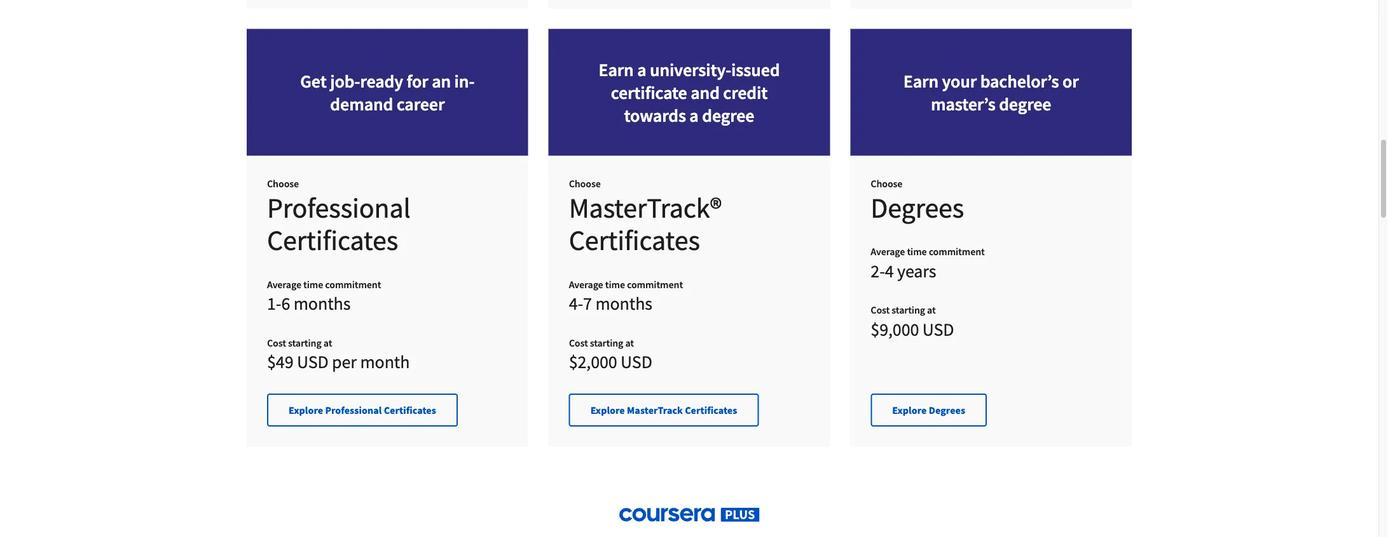 Task type: vqa. For each thing, say whether or not it's contained in the screenshot.
the top the leading
no



Task type: locate. For each thing, give the bounding box(es) containing it.
usd inside cost starting at $9,000 usd
[[922, 319, 954, 341]]

0 horizontal spatial commitment
[[325, 279, 381, 291]]

average inside average time commitment 2-4 years
[[871, 246, 905, 259]]

0 vertical spatial professional
[[267, 190, 411, 226]]

earn
[[599, 59, 634, 81], [903, 70, 939, 92]]

choose inside choose mastertrack® certificates
[[569, 178, 601, 191]]

average up 7
[[569, 279, 603, 291]]

explore mastertrack certificates
[[591, 405, 737, 417]]

2 months from the left
[[595, 293, 652, 315]]

a down and
[[689, 105, 699, 127]]

1 horizontal spatial explore
[[591, 405, 625, 417]]

average time commitment 1-6 months
[[267, 279, 381, 315]]

average inside 'average time commitment 4-7 months'
[[569, 279, 603, 291]]

1 horizontal spatial average
[[569, 279, 603, 291]]

at down 'years'
[[927, 305, 936, 317]]

usd for mastertrack® certificates
[[621, 351, 652, 374]]

starting for degrees
[[892, 305, 925, 317]]

per
[[332, 351, 357, 374]]

a up the certificate
[[637, 59, 646, 81]]

usd left per
[[297, 351, 328, 374]]

earn inside earn a university-issued certificate and credit towards a degree
[[599, 59, 634, 81]]

at inside cost starting at $49 usd per month
[[324, 337, 332, 350]]

get
[[300, 70, 327, 92]]

starting inside cost starting at $49 usd per month
[[288, 337, 322, 350]]

choose mastertrack® certificates
[[569, 178, 722, 258]]

degrees
[[871, 190, 964, 226], [929, 405, 965, 417]]

2 horizontal spatial cost
[[871, 305, 890, 317]]

time for mastertrack® certificates
[[605, 279, 625, 291]]

2 horizontal spatial usd
[[922, 319, 954, 341]]

0 horizontal spatial cost
[[267, 337, 286, 350]]

0 horizontal spatial average
[[267, 279, 301, 291]]

explore degrees
[[892, 405, 965, 417]]

1 horizontal spatial cost
[[569, 337, 588, 350]]

career
[[397, 93, 445, 115]]

months right the '6'
[[294, 293, 351, 315]]

certificates
[[267, 223, 398, 258], [569, 223, 700, 258], [384, 405, 436, 417], [685, 405, 737, 417]]

usd right '$2,000'
[[621, 351, 652, 374]]

4-
[[569, 293, 583, 315]]

certificates right mastertrack
[[685, 405, 737, 417]]

cost for professional certificates
[[267, 337, 286, 350]]

average for mastertrack® certificates
[[569, 279, 603, 291]]

average up '4'
[[871, 246, 905, 259]]

2 horizontal spatial explore
[[892, 405, 927, 417]]

months for professional certificates
[[294, 293, 351, 315]]

time
[[907, 246, 927, 259], [303, 279, 323, 291], [605, 279, 625, 291]]

mastertrack
[[627, 405, 683, 417]]

2 horizontal spatial at
[[927, 305, 936, 317]]

0 horizontal spatial at
[[324, 337, 332, 350]]

demand
[[330, 93, 393, 115]]

1 horizontal spatial starting
[[590, 337, 623, 350]]

at up per
[[324, 337, 332, 350]]

cost inside cost starting at $2,000 usd
[[569, 337, 588, 350]]

commitment for professional certificates
[[325, 279, 381, 291]]

commitment for mastertrack® certificates
[[627, 279, 683, 291]]

degree
[[999, 93, 1051, 115], [702, 105, 754, 127]]

1 vertical spatial degrees
[[929, 405, 965, 417]]

degrees inside button
[[929, 405, 965, 417]]

commitment
[[929, 246, 985, 259], [325, 279, 381, 291], [627, 279, 683, 291]]

master's
[[931, 93, 996, 115]]

0 horizontal spatial choose
[[267, 178, 299, 191]]

earn your bachelor's or master's degree
[[903, 70, 1079, 115]]

0 horizontal spatial degree
[[702, 105, 754, 127]]

0 horizontal spatial earn
[[599, 59, 634, 81]]

usd inside cost starting at $2,000 usd
[[621, 351, 652, 374]]

bachelor's
[[980, 70, 1059, 92]]

3 choose from the left
[[871, 178, 903, 191]]

average
[[871, 246, 905, 259], [267, 279, 301, 291], [569, 279, 603, 291]]

0 vertical spatial a
[[637, 59, 646, 81]]

2 horizontal spatial average
[[871, 246, 905, 259]]

1 months from the left
[[294, 293, 351, 315]]

certificates for choose mastertrack® certificates
[[569, 223, 700, 258]]

degrees for explore degrees
[[929, 405, 965, 417]]

1 horizontal spatial commitment
[[627, 279, 683, 291]]

usd for degrees
[[922, 319, 954, 341]]

7
[[583, 293, 592, 315]]

0 horizontal spatial months
[[294, 293, 351, 315]]

choose
[[267, 178, 299, 191], [569, 178, 601, 191], [871, 178, 903, 191]]

1 horizontal spatial months
[[595, 293, 652, 315]]

commitment inside average time commitment 2-4 years
[[929, 246, 985, 259]]

earn up the certificate
[[599, 59, 634, 81]]

commitment inside average time commitment 1-6 months
[[325, 279, 381, 291]]

0 horizontal spatial usd
[[297, 351, 328, 374]]

average time commitment 4-7 months
[[569, 279, 683, 315]]

certificates inside explore professional certificates button
[[384, 405, 436, 417]]

starting inside cost starting at $2,000 usd
[[590, 337, 623, 350]]

degree down bachelor's
[[999, 93, 1051, 115]]

months inside average time commitment 1-6 months
[[294, 293, 351, 315]]

at inside cost starting at $9,000 usd
[[927, 305, 936, 317]]

at down 'average time commitment 4-7 months' on the left of the page
[[625, 337, 634, 350]]

2 choose from the left
[[569, 178, 601, 191]]

explore
[[289, 405, 323, 417], [591, 405, 625, 417], [892, 405, 927, 417]]

university-
[[650, 59, 731, 81]]

usd right $9,000
[[922, 319, 954, 341]]

degree down credit
[[702, 105, 754, 127]]

cost inside cost starting at $49 usd per month
[[267, 337, 286, 350]]

certificates up 'average time commitment 4-7 months' on the left of the page
[[569, 223, 700, 258]]

1 vertical spatial a
[[689, 105, 699, 127]]

professional inside button
[[325, 405, 382, 417]]

certificates inside explore mastertrack certificates button
[[685, 405, 737, 417]]

starting up $9,000
[[892, 305, 925, 317]]

time inside average time commitment 1-6 months
[[303, 279, 323, 291]]

usd
[[922, 319, 954, 341], [297, 351, 328, 374], [621, 351, 652, 374]]

starting up '$2,000'
[[590, 337, 623, 350]]

1 vertical spatial professional
[[325, 405, 382, 417]]

2 explore from the left
[[591, 405, 625, 417]]

choose inside choose professional certificates
[[267, 178, 299, 191]]

time inside average time commitment 2-4 years
[[907, 246, 927, 259]]

cost up $9,000
[[871, 305, 890, 317]]

months right 7
[[595, 293, 652, 315]]

time for professional certificates
[[303, 279, 323, 291]]

explore for degrees
[[892, 405, 927, 417]]

0 horizontal spatial time
[[303, 279, 323, 291]]

mastertrack®
[[569, 190, 722, 226]]

1 horizontal spatial earn
[[903, 70, 939, 92]]

earn inside earn your bachelor's or master's degree
[[903, 70, 939, 92]]

at
[[927, 305, 936, 317], [324, 337, 332, 350], [625, 337, 634, 350]]

2 horizontal spatial time
[[907, 246, 927, 259]]

at inside cost starting at $2,000 usd
[[625, 337, 634, 350]]

at for degrees
[[927, 305, 936, 317]]

2 horizontal spatial starting
[[892, 305, 925, 317]]

1 explore from the left
[[289, 405, 323, 417]]

starting
[[892, 305, 925, 317], [288, 337, 322, 350], [590, 337, 623, 350]]

certificates inside choose mastertrack® certificates
[[569, 223, 700, 258]]

starting inside cost starting at $9,000 usd
[[892, 305, 925, 317]]

cost up '$2,000'
[[569, 337, 588, 350]]

time inside 'average time commitment 4-7 months'
[[605, 279, 625, 291]]

a
[[637, 59, 646, 81], [689, 105, 699, 127]]

cost inside cost starting at $9,000 usd
[[871, 305, 890, 317]]

explore for mastertrack® certificates
[[591, 405, 625, 417]]

average up the '6'
[[267, 279, 301, 291]]

average inside average time commitment 1-6 months
[[267, 279, 301, 291]]

choose inside choose degrees
[[871, 178, 903, 191]]

certificates down month
[[384, 405, 436, 417]]

usd for professional certificates
[[297, 351, 328, 374]]

certificates for explore mastertrack certificates
[[685, 405, 737, 417]]

certificate
[[611, 82, 687, 104]]

explore professional certificates
[[289, 405, 436, 417]]

1 horizontal spatial time
[[605, 279, 625, 291]]

and
[[691, 82, 720, 104]]

cost up $49
[[267, 337, 286, 350]]

1 horizontal spatial usd
[[621, 351, 652, 374]]

explore mastertrack certificates link
[[569, 394, 759, 427]]

commitment inside 'average time commitment 4-7 months'
[[627, 279, 683, 291]]

3 explore from the left
[[892, 405, 927, 417]]

commitment for degrees
[[929, 246, 985, 259]]

starting for professional certificates
[[288, 337, 322, 350]]

certificates up average time commitment 1-6 months
[[267, 223, 398, 258]]

certificates inside choose professional certificates
[[267, 223, 398, 258]]

or
[[1062, 70, 1079, 92]]

choose for degrees
[[871, 178, 903, 191]]

months inside 'average time commitment 4-7 months'
[[595, 293, 652, 315]]

choose professional certificates
[[267, 178, 411, 258]]

2 horizontal spatial commitment
[[929, 246, 985, 259]]

0 vertical spatial degrees
[[871, 190, 964, 226]]

starting up $49
[[288, 337, 322, 350]]

0 horizontal spatial starting
[[288, 337, 322, 350]]

0 horizontal spatial explore
[[289, 405, 323, 417]]

explore professional certificates link
[[267, 394, 458, 427]]

choose for mastertrack® certificates
[[569, 178, 601, 191]]

1 horizontal spatial at
[[625, 337, 634, 350]]

cost for mastertrack® certificates
[[569, 337, 588, 350]]

1 horizontal spatial degree
[[999, 93, 1051, 115]]

earn left your
[[903, 70, 939, 92]]

1 choose from the left
[[267, 178, 299, 191]]

2 horizontal spatial choose
[[871, 178, 903, 191]]

months
[[294, 293, 351, 315], [595, 293, 652, 315]]

1 horizontal spatial choose
[[569, 178, 601, 191]]

professional
[[267, 190, 411, 226], [325, 405, 382, 417]]

cost
[[871, 305, 890, 317], [267, 337, 286, 350], [569, 337, 588, 350]]

month
[[360, 351, 410, 374]]

explore professional certificates button
[[267, 394, 458, 427]]

usd inside cost starting at $49 usd per month
[[297, 351, 328, 374]]



Task type: describe. For each thing, give the bounding box(es) containing it.
professional for explore professional certificates
[[325, 405, 382, 417]]

explore mastertrack certificates button
[[569, 394, 759, 427]]

for
[[407, 70, 428, 92]]

1 horizontal spatial a
[[689, 105, 699, 127]]

cost starting at $9,000 usd
[[871, 305, 954, 341]]

at for mastertrack® certificates
[[625, 337, 634, 350]]

earn for mastertrack®
[[599, 59, 634, 81]]

job-
[[330, 70, 360, 92]]

at for professional certificates
[[324, 337, 332, 350]]

1-
[[267, 293, 281, 315]]

choose degrees
[[871, 178, 964, 226]]

4
[[885, 260, 894, 283]]

get job-ready for an in- demand career
[[300, 70, 475, 115]]

degree inside earn your bachelor's or master's degree
[[999, 93, 1051, 115]]

average for professional certificates
[[267, 279, 301, 291]]

coursera plus image
[[619, 509, 759, 523]]

certificates for explore professional certificates
[[384, 405, 436, 417]]

average for degrees
[[871, 246, 905, 259]]

months for mastertrack® certificates
[[595, 293, 652, 315]]

issued
[[731, 59, 780, 81]]

cost starting at $49 usd per month
[[267, 337, 410, 374]]

professional for choose professional certificates
[[267, 190, 411, 226]]

choose for professional certificates
[[267, 178, 299, 191]]

an
[[432, 70, 451, 92]]

in-
[[454, 70, 475, 92]]

6
[[281, 293, 290, 315]]

earn for degrees
[[903, 70, 939, 92]]

explore degrees button
[[871, 394, 987, 427]]

degree inside earn a university-issued certificate and credit towards a degree
[[702, 105, 754, 127]]

time for degrees
[[907, 246, 927, 259]]

earn a university-issued certificate and credit towards a degree
[[599, 59, 780, 127]]

your
[[942, 70, 977, 92]]

2-
[[871, 260, 885, 283]]

average time commitment 2-4 years
[[871, 246, 985, 283]]

cost for degrees
[[871, 305, 890, 317]]

explore degrees link
[[871, 394, 987, 427]]

$49
[[267, 351, 293, 374]]

0 horizontal spatial a
[[637, 59, 646, 81]]

certificates for choose professional certificates
[[267, 223, 398, 258]]

$9,000
[[871, 319, 919, 341]]

ready
[[360, 70, 403, 92]]

towards
[[624, 105, 686, 127]]

explore for professional certificates
[[289, 405, 323, 417]]

degrees for choose degrees
[[871, 190, 964, 226]]

starting for mastertrack® certificates
[[590, 337, 623, 350]]

$2,000
[[569, 351, 617, 374]]

credit
[[723, 82, 768, 104]]

years
[[897, 260, 936, 283]]

cost starting at $2,000 usd
[[569, 337, 652, 374]]



